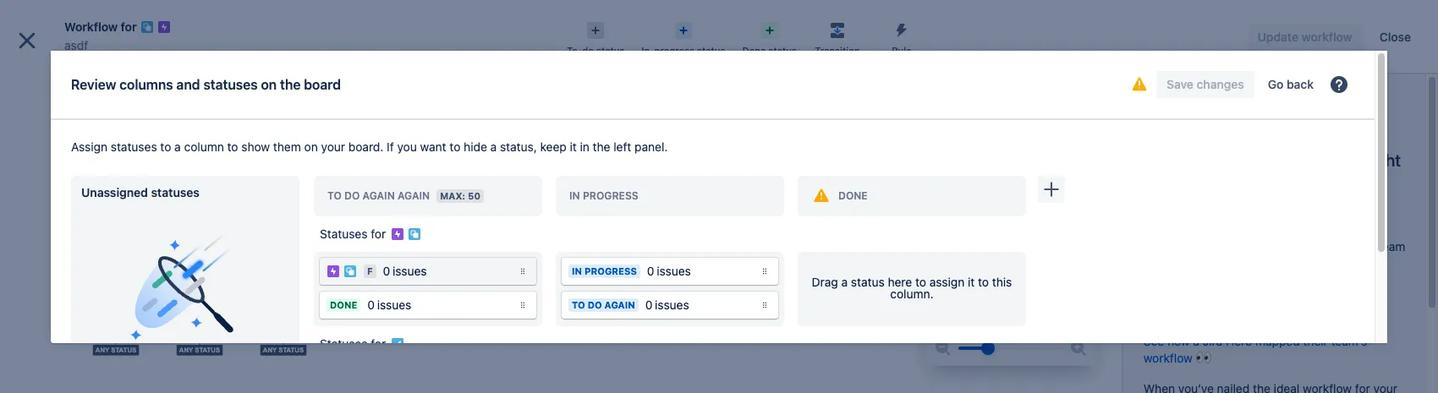 Task type: describe. For each thing, give the bounding box(es) containing it.
to for to do again
[[572, 299, 585, 310]]

done inside 'done status' popup button
[[742, 45, 766, 56]]

team.
[[1257, 222, 1288, 237]]

in inside button
[[569, 190, 580, 202]]

review columns and statuses on the board
[[71, 77, 341, 92]]

0 issues for to do again
[[645, 298, 689, 312]]

assign statuses to a column to show them on your board. if you want to hide a status, keep it in the left panel.
[[71, 140, 668, 154]]

status for drag a status here to assign it to this column.
[[851, 275, 885, 289]]

issue types
[[24, 242, 88, 256]]

with inside power up your team with the right workflow
[[1302, 150, 1334, 170]]

1 statuses for button from the top
[[307, 217, 1033, 250]]

this
[[992, 275, 1012, 289]]

group containing issue types
[[7, 227, 184, 393]]

Search field
[[1117, 10, 1286, 37]]

column.
[[890, 287, 934, 301]]

before you map your workflow here, spend some time with your team. learn what's effective, what's not, and how to help your team be their best.
[[1144, 205, 1406, 271]]

in progress button
[[556, 176, 784, 217]]

handle image for in progress
[[758, 265, 772, 278]]

asdf link
[[64, 36, 88, 56]]

issues for done
[[377, 298, 411, 312]]

help image
[[1329, 74, 1349, 95]]

a right hide
[[490, 140, 497, 154]]

team-
[[73, 333, 102, 346]]

statuses for second statuses for dropdown button
[[320, 337, 368, 351]]

handle image for done
[[516, 299, 530, 312]]

2 group from the top
[[7, 310, 184, 356]]

again for to do again
[[605, 299, 635, 310]]

team inside power up your team with the right workflow
[[1261, 150, 1299, 170]]

go back
[[1268, 77, 1314, 91]]

statuses for for second statuses for dropdown button
[[320, 337, 386, 351]]

do for to do again
[[588, 299, 602, 310]]

👀
[[1196, 351, 1211, 365]]

a left column
[[174, 140, 181, 154]]

0 for done
[[368, 298, 375, 312]]

follow
[[1144, 287, 1178, 301]]

follow our guide to mapping a workflow with your team link
[[1144, 287, 1386, 318]]

board
[[304, 77, 341, 92]]

types
[[57, 242, 88, 256]]

0 vertical spatial for
[[121, 19, 137, 34]]

handle image for to do again
[[758, 299, 772, 312]]

a inside see how a jira hero mapped their team's workflow
[[1193, 334, 1200, 348]]

hide
[[464, 140, 487, 154]]

to inside follow our guide to mapping a workflow with your team
[[1237, 287, 1248, 301]]

here,
[[1312, 205, 1340, 220]]

rule
[[892, 45, 912, 56]]

to do again
[[572, 299, 635, 310]]

effective,
[[1144, 239, 1195, 254]]

project
[[44, 195, 83, 210]]

plan
[[114, 119, 135, 131]]

project settings link
[[7, 186, 196, 220]]

max: 50
[[440, 190, 481, 201]]

learn more
[[74, 356, 129, 369]]

1 vertical spatial in
[[572, 266, 582, 277]]

0 vertical spatial you
[[397, 140, 417, 154]]

0 issues right f
[[383, 264, 427, 278]]

your inside power up your team with the right workflow
[[1224, 150, 1257, 170]]

done status
[[742, 45, 797, 56]]

best.
[[1189, 256, 1216, 271]]

1 horizontal spatial what's
[[1325, 222, 1360, 237]]

your right map
[[1232, 205, 1257, 220]]

done inside done button
[[838, 190, 868, 202]]

to-do status button
[[558, 17, 633, 58]]

progress
[[654, 45, 695, 56]]

in-progress status
[[642, 45, 725, 56]]

f
[[367, 266, 373, 277]]

project settings
[[44, 195, 130, 210]]

jira
[[1203, 334, 1223, 348]]

to inside before you map your workflow here, spend some time with your team. learn what's effective, what's not, and how to help your team be their best.
[[1310, 239, 1321, 254]]

1 vertical spatial project
[[149, 333, 183, 346]]

workflow
[[64, 19, 118, 34]]

help
[[1324, 239, 1348, 254]]

them
[[273, 140, 301, 154]]

team inside follow our guide to mapping a workflow with your team
[[1171, 304, 1198, 318]]

your right help
[[1351, 239, 1375, 254]]

right
[[1366, 150, 1401, 170]]

0 vertical spatial on
[[261, 77, 277, 92]]

go back button
[[1258, 71, 1324, 98]]

team's
[[1331, 334, 1367, 348]]

guide
[[1203, 287, 1233, 301]]

0 issues for in progress
[[647, 264, 691, 278]]

do
[[582, 45, 594, 56]]

to right here
[[915, 275, 926, 289]]

to for to do again again
[[327, 190, 342, 202]]

in-progress status button
[[633, 17, 734, 58]]

software
[[51, 91, 93, 104]]

want
[[420, 140, 446, 154]]

managed
[[102, 333, 146, 346]]

column
[[184, 140, 224, 154]]

our
[[1182, 287, 1200, 301]]

keep
[[540, 140, 567, 154]]

epic
[[64, 280, 88, 294]]

see how a jira hero mapped their team's workflow
[[1144, 334, 1367, 365]]

1 vertical spatial progress
[[585, 266, 637, 277]]

statuses for assign
[[111, 140, 157, 154]]

issues for in progress
[[657, 264, 691, 278]]

1 horizontal spatial again
[[398, 190, 430, 202]]

you inside before you map your workflow here, spend some time with your team. learn what's effective, what's not, and how to help your team be their best.
[[1183, 205, 1202, 220]]

left
[[614, 140, 631, 154]]

unassigned statuses
[[81, 185, 200, 200]]

0 right f
[[383, 264, 390, 278]]

time
[[1176, 222, 1200, 237]]

for for second statuses for dropdown button from the bottom
[[371, 227, 386, 241]]

columns
[[119, 77, 173, 92]]

board.
[[348, 140, 384, 154]]

1 horizontal spatial in
[[580, 140, 590, 154]]

0 vertical spatial and
[[176, 77, 200, 92]]

transition
[[815, 45, 860, 56]]

project inside asdf software project
[[96, 91, 130, 104]]

how inside see how a jira hero mapped their team's workflow
[[1167, 334, 1190, 348]]

to left column
[[160, 140, 171, 154]]

asdf software project
[[51, 74, 130, 104]]

a left the team-
[[65, 333, 70, 346]]

you're in a team-managed project
[[20, 333, 183, 346]]

with inside before you map your workflow here, spend some time with your team. learn what's effective, what's not, and how to help your team be their best.
[[1204, 222, 1226, 237]]

zoom in image
[[1068, 338, 1089, 359]]

some
[[1144, 222, 1173, 237]]

how inside before you map your workflow here, spend some time with your team. learn what's effective, what's not, and how to help your team be their best.
[[1284, 239, 1307, 254]]

workflow for
[[64, 19, 137, 34]]

2 vertical spatial on
[[304, 140, 318, 154]]

epic link
[[7, 271, 184, 305]]

in-
[[642, 45, 654, 56]]



Task type: locate. For each thing, give the bounding box(es) containing it.
progress up to do again
[[585, 266, 637, 277]]

again for to do again again
[[363, 190, 395, 202]]

1 vertical spatial in progress
[[572, 266, 637, 277]]

here
[[888, 275, 912, 289]]

1 horizontal spatial it
[[968, 275, 975, 289]]

status inside drag a status here to assign it to this column.
[[851, 275, 885, 289]]

to-
[[567, 45, 582, 56]]

0 issues down f
[[368, 298, 411, 312]]

2 statuses for button from the top
[[307, 327, 1033, 360]]

close
[[1380, 30, 1411, 44]]

1 vertical spatial how
[[1167, 334, 1190, 348]]

assign
[[71, 140, 108, 154]]

statuses for up f
[[320, 227, 386, 241]]

0 horizontal spatial with
[[1204, 222, 1226, 237]]

on up upgrade button
[[55, 119, 67, 131]]

be
[[1144, 256, 1157, 271]]

1 vertical spatial with
[[1204, 222, 1226, 237]]

you up time
[[1183, 205, 1202, 220]]

0 horizontal spatial you
[[397, 140, 417, 154]]

0 issues
[[383, 264, 427, 278], [647, 264, 691, 278], [368, 298, 411, 312], [645, 298, 689, 312]]

1 you're from the top
[[20, 119, 52, 131]]

again
[[363, 190, 395, 202], [398, 190, 430, 202], [605, 299, 635, 310]]

workflow inside see how a jira hero mapped their team's workflow
[[1144, 351, 1193, 365]]

free
[[89, 119, 111, 131]]

issues
[[393, 264, 427, 278], [657, 264, 691, 278], [377, 298, 411, 312], [655, 298, 689, 312]]

project right managed
[[149, 333, 183, 346]]

if
[[387, 140, 394, 154]]

1 horizontal spatial you
[[1183, 205, 1202, 220]]

statuses for for second statuses for dropdown button from the bottom
[[320, 227, 386, 241]]

empty net image
[[118, 214, 253, 350]]

0
[[383, 264, 390, 278], [647, 264, 654, 278], [368, 298, 375, 312], [645, 298, 653, 312]]

a left jira
[[1193, 334, 1200, 348]]

2 vertical spatial team
[[1171, 304, 1198, 318]]

upgrade button
[[21, 140, 113, 167]]

and
[[176, 77, 200, 92], [1261, 239, 1281, 254]]

settings
[[86, 195, 130, 210]]

and inside before you map your workflow here, spend some time with your team. learn what's effective, what's not, and how to help your team be their best.
[[1261, 239, 1281, 254]]

you're
[[20, 119, 52, 131], [20, 333, 51, 346]]

1 vertical spatial statuses
[[320, 337, 368, 351]]

0 vertical spatial in progress
[[569, 190, 639, 202]]

your up "not,"
[[1230, 222, 1254, 237]]

for down to do again again
[[371, 227, 386, 241]]

with down map
[[1204, 222, 1226, 237]]

in progress up to do again
[[572, 266, 637, 277]]

1 vertical spatial you
[[1183, 205, 1202, 220]]

0 right to do again
[[645, 298, 653, 312]]

statuses
[[203, 77, 258, 92], [111, 140, 157, 154], [151, 185, 200, 200]]

0 vertical spatial do
[[344, 190, 360, 202]]

1 horizontal spatial do
[[588, 299, 602, 310]]

assign
[[930, 275, 965, 289]]

hero
[[1226, 334, 1252, 348]]

1 horizontal spatial how
[[1284, 239, 1307, 254]]

0 vertical spatial with
[[1302, 150, 1334, 170]]

1 vertical spatial team
[[1378, 239, 1406, 254]]

to-do status
[[567, 45, 625, 56]]

a right the drag
[[841, 275, 848, 289]]

issue
[[24, 242, 54, 256]]

create column image
[[1041, 179, 1062, 200]]

0 down f
[[368, 298, 375, 312]]

1 horizontal spatial with
[[1302, 150, 1334, 170]]

Zoom level range field
[[958, 332, 1063, 365]]

your right the up
[[1224, 150, 1257, 170]]

1 vertical spatial asdf
[[51, 74, 76, 88]]

2 horizontal spatial with
[[1363, 287, 1386, 301]]

close button
[[1369, 24, 1421, 51]]

learn down the team-
[[74, 356, 101, 369]]

workflow inside follow our guide to mapping a workflow with your team
[[1311, 287, 1360, 301]]

1 vertical spatial statuses
[[111, 140, 157, 154]]

you're for you're in a team-managed project
[[20, 333, 51, 346]]

1 vertical spatial what's
[[1198, 239, 1233, 254]]

1 horizontal spatial their
[[1303, 334, 1328, 348]]

status for in-progress status
[[697, 45, 725, 56]]

what's up help
[[1325, 222, 1360, 237]]

drag
[[812, 275, 838, 289]]

asdf for asdf
[[64, 38, 88, 52]]

show
[[241, 140, 270, 154]]

go
[[1268, 77, 1284, 91]]

drag a status here to assign it to this column.
[[812, 275, 1012, 301]]

1 vertical spatial learn
[[74, 356, 101, 369]]

statuses up f
[[320, 227, 368, 241]]

you're in the workflow viewfinder, use the arrow keys to move it element
[[926, 230, 1095, 332]]

your inside follow our guide to mapping a workflow with your team
[[1144, 304, 1168, 318]]

in progress down left
[[569, 190, 639, 202]]

0 issues right to do again
[[645, 298, 689, 312]]

0 horizontal spatial to
[[327, 190, 342, 202]]

1 statuses from the top
[[320, 227, 368, 241]]

a right mapping
[[1301, 287, 1308, 301]]

1 horizontal spatial done
[[742, 45, 766, 56]]

and right columns
[[176, 77, 200, 92]]

their inside before you map your workflow here, spend some time with your team. learn what's effective, what's not, and how to help your team be their best.
[[1161, 256, 1185, 271]]

before
[[1144, 205, 1179, 220]]

with up here,
[[1302, 150, 1334, 170]]

0 for to do again
[[645, 298, 653, 312]]

map
[[1206, 205, 1229, 220]]

your changes can't be saved image
[[1129, 73, 1150, 93]]

0 vertical spatial what's
[[1325, 222, 1360, 237]]

progress inside button
[[583, 190, 639, 202]]

1 vertical spatial do
[[588, 299, 602, 310]]

statuses down column
[[151, 185, 200, 200]]

1 vertical spatial done
[[838, 190, 868, 202]]

1 group from the top
[[7, 227, 184, 393]]

not,
[[1236, 239, 1258, 254]]

0 horizontal spatial what's
[[1198, 239, 1233, 254]]

1 vertical spatial in
[[54, 333, 62, 346]]

2 horizontal spatial on
[[304, 140, 318, 154]]

2 vertical spatial for
[[371, 337, 386, 351]]

0 horizontal spatial and
[[176, 77, 200, 92]]

status left transition
[[769, 45, 797, 56]]

zoom out image
[[933, 338, 953, 359]]

you
[[397, 140, 417, 154], [1183, 205, 1202, 220]]

a
[[174, 140, 181, 154], [490, 140, 497, 154], [841, 275, 848, 289], [1301, 287, 1308, 301], [65, 333, 70, 346], [1193, 334, 1200, 348]]

1 horizontal spatial and
[[1261, 239, 1281, 254]]

their inside see how a jira hero mapped their team's workflow
[[1303, 334, 1328, 348]]

status for to-do status
[[596, 45, 625, 56]]

the left the board
[[280, 77, 301, 92]]

to do again again
[[327, 190, 430, 202]]

your left board.
[[321, 140, 345, 154]]

2 vertical spatial statuses
[[151, 185, 200, 200]]

it right keep
[[570, 140, 577, 154]]

in progress inside button
[[569, 190, 639, 202]]

to right guide
[[1237, 287, 1248, 301]]

team right the up
[[1261, 150, 1299, 170]]

statuses for second statuses for dropdown button from the bottom
[[320, 227, 368, 241]]

it inside drag a status here to assign it to this column.
[[968, 275, 975, 289]]

with inside follow our guide to mapping a workflow with your team
[[1363, 287, 1386, 301]]

0 vertical spatial statuses for
[[320, 227, 386, 241]]

workflow inside power up your team with the right workflow
[[1241, 171, 1310, 190]]

review
[[71, 77, 116, 92]]

primary element
[[10, 0, 1117, 47]]

0 vertical spatial in
[[569, 190, 580, 202]]

0 vertical spatial statuses
[[320, 227, 368, 241]]

workflow inside before you map your workflow here, spend some time with your team. learn what's effective, what's not, and how to help your team be their best.
[[1260, 205, 1309, 220]]

statuses up show
[[203, 77, 258, 92]]

to left show
[[227, 140, 238, 154]]

1 horizontal spatial team
[[1261, 150, 1299, 170]]

0 vertical spatial team
[[1261, 150, 1299, 170]]

statuses down f
[[320, 337, 368, 351]]

2 vertical spatial with
[[1363, 287, 1386, 301]]

status right do at the left of page
[[596, 45, 625, 56]]

0 vertical spatial how
[[1284, 239, 1307, 254]]

mapping
[[1251, 287, 1298, 301]]

0 horizontal spatial learn
[[74, 356, 101, 369]]

project up "plan"
[[96, 91, 130, 104]]

1 vertical spatial on
[[55, 119, 67, 131]]

0 issues down in progress button
[[647, 264, 691, 278]]

on
[[261, 77, 277, 92], [55, 119, 67, 131], [304, 140, 318, 154]]

do for to do again again
[[344, 190, 360, 202]]

panel.
[[635, 140, 668, 154]]

and down team.
[[1261, 239, 1281, 254]]

close workflow editor image
[[14, 27, 41, 54]]

done status button
[[734, 17, 805, 58]]

team right help
[[1378, 239, 1406, 254]]

statuses for
[[320, 227, 386, 241], [320, 337, 386, 351]]

a inside drag a status here to assign it to this column.
[[841, 275, 848, 289]]

do
[[344, 190, 360, 202], [588, 299, 602, 310]]

on right 'them'
[[304, 140, 318, 154]]

with
[[1302, 150, 1334, 170], [1204, 222, 1226, 237], [1363, 287, 1386, 301]]

2 statuses for from the top
[[320, 337, 386, 351]]

jira software image
[[44, 14, 158, 34], [44, 14, 158, 34]]

1 horizontal spatial project
[[149, 333, 183, 346]]

asdf for asdf software project
[[51, 74, 76, 88]]

statuses for down f
[[320, 337, 386, 351]]

the inside power up your team with the right workflow
[[1338, 150, 1362, 170]]

asdf
[[64, 38, 88, 52], [51, 74, 76, 88]]

you right if at the top
[[397, 140, 417, 154]]

in progress
[[569, 190, 639, 202], [572, 266, 637, 277]]

statuses for unassigned
[[151, 185, 200, 200]]

0 vertical spatial their
[[1161, 256, 1185, 271]]

for right workflow
[[121, 19, 137, 34]]

team inside before you map your workflow here, spend some time with your team. learn what's effective, what's not, and how to help your team be their best.
[[1378, 239, 1406, 254]]

done
[[742, 45, 766, 56], [838, 190, 868, 202], [330, 299, 357, 310]]

their down effective,
[[1161, 256, 1185, 271]]

to left help
[[1310, 239, 1321, 254]]

0 horizontal spatial project
[[96, 91, 130, 104]]

asdf up software
[[51, 74, 76, 88]]

0 vertical spatial to
[[327, 190, 342, 202]]

1 vertical spatial their
[[1303, 334, 1328, 348]]

1 horizontal spatial learn
[[1291, 222, 1321, 237]]

to left hide
[[450, 140, 461, 154]]

1 vertical spatial you're
[[20, 333, 51, 346]]

0 horizontal spatial on
[[55, 119, 67, 131]]

what's
[[1325, 222, 1360, 237], [1198, 239, 1233, 254]]

the left left
[[593, 140, 610, 154]]

it right "assign" on the bottom of the page
[[968, 275, 975, 289]]

transition button
[[805, 17, 870, 58]]

edit button image
[[811, 185, 832, 205]]

1 vertical spatial to
[[572, 299, 585, 310]]

0 vertical spatial learn
[[1291, 222, 1321, 237]]

handle image
[[516, 265, 530, 278], [758, 265, 772, 278], [516, 299, 530, 312], [758, 299, 772, 312]]

statuses down "plan"
[[111, 140, 157, 154]]

0 horizontal spatial do
[[344, 190, 360, 202]]

follow our guide to mapping a workflow with your team
[[1144, 287, 1386, 318]]

0 horizontal spatial again
[[363, 190, 395, 202]]

how down team.
[[1284, 239, 1307, 254]]

to
[[327, 190, 342, 202], [572, 299, 585, 310]]

for for second statuses for dropdown button
[[371, 337, 386, 351]]

back
[[1287, 77, 1314, 91]]

the left right
[[1338, 150, 1362, 170]]

the
[[280, 77, 301, 92], [70, 119, 86, 131], [593, 140, 610, 154], [1338, 150, 1362, 170]]

2 you're from the top
[[20, 333, 51, 346]]

how right the see at the right of the page
[[1167, 334, 1190, 348]]

you're on the free plan
[[20, 119, 135, 131]]

their left team's
[[1303, 334, 1328, 348]]

learn more button
[[74, 356, 129, 370]]

0 horizontal spatial in
[[54, 333, 62, 346]]

power up your team with the right workflow
[[1150, 150, 1401, 190]]

2 statuses from the top
[[320, 337, 368, 351]]

0 for in progress
[[647, 264, 654, 278]]

2 horizontal spatial done
[[838, 190, 868, 202]]

1 vertical spatial it
[[968, 275, 975, 289]]

0 vertical spatial in
[[580, 140, 590, 154]]

1 horizontal spatial on
[[261, 77, 277, 92]]

on left the board
[[261, 77, 277, 92]]

banner
[[0, 0, 1438, 47]]

rule button
[[870, 17, 934, 58]]

2 vertical spatial done
[[330, 299, 357, 310]]

you're for you're on the free plan
[[20, 119, 52, 131]]

what's up best.
[[1198, 239, 1233, 254]]

progress down left
[[583, 190, 639, 202]]

to left this
[[978, 275, 989, 289]]

1 vertical spatial statuses for
[[320, 337, 386, 351]]

with up team's
[[1363, 287, 1386, 301]]

0 vertical spatial progress
[[583, 190, 639, 202]]

0 horizontal spatial done
[[330, 299, 357, 310]]

for down f
[[371, 337, 386, 351]]

learn down here,
[[1291, 222, 1321, 237]]

spend
[[1343, 205, 1377, 220]]

in left the team-
[[54, 333, 62, 346]]

learn
[[1291, 222, 1321, 237], [74, 356, 101, 369]]

1 statuses for from the top
[[320, 227, 386, 241]]

statuses for button
[[307, 217, 1033, 250], [307, 327, 1033, 360]]

50
[[468, 190, 481, 201]]

workflow
[[1241, 171, 1310, 190], [1260, 205, 1309, 220], [1311, 287, 1360, 301], [1144, 351, 1193, 365]]

0 horizontal spatial it
[[570, 140, 577, 154]]

team
[[1261, 150, 1299, 170], [1378, 239, 1406, 254], [1171, 304, 1198, 318]]

mapped
[[1255, 334, 1300, 348]]

a inside follow our guide to mapping a workflow with your team
[[1301, 287, 1308, 301]]

0 vertical spatial it
[[570, 140, 577, 154]]

asdf inside asdf software project
[[51, 74, 76, 88]]

1 vertical spatial for
[[371, 227, 386, 241]]

unassigned
[[81, 185, 148, 200]]

asdf down workflow
[[64, 38, 88, 52]]

team down our
[[1171, 304, 1198, 318]]

0 horizontal spatial their
[[1161, 256, 1185, 271]]

status left here
[[851, 275, 885, 289]]

2 horizontal spatial again
[[605, 299, 635, 310]]

0 horizontal spatial how
[[1167, 334, 1190, 348]]

1 vertical spatial and
[[1261, 239, 1281, 254]]

0 horizontal spatial team
[[1171, 304, 1198, 318]]

issues for to do again
[[655, 298, 689, 312]]

the left free
[[70, 119, 86, 131]]

you're left the team-
[[20, 333, 51, 346]]

1 vertical spatial statuses for button
[[307, 327, 1033, 360]]

you're up upgrade button
[[20, 119, 52, 131]]

0 vertical spatial project
[[96, 91, 130, 104]]

upgrade
[[51, 147, 101, 159]]

0 issues for done
[[368, 298, 411, 312]]

group
[[7, 227, 184, 393], [7, 310, 184, 356]]

0 vertical spatial you're
[[20, 119, 52, 131]]

1 horizontal spatial to
[[572, 299, 585, 310]]

0 down in progress button
[[647, 264, 654, 278]]

0 vertical spatial statuses
[[203, 77, 258, 92]]

2 horizontal spatial team
[[1378, 239, 1406, 254]]

0 vertical spatial asdf
[[64, 38, 88, 52]]

up
[[1201, 150, 1220, 170]]

in right keep
[[580, 140, 590, 154]]

0 vertical spatial done
[[742, 45, 766, 56]]

0 vertical spatial statuses for button
[[307, 217, 1033, 250]]

status,
[[500, 140, 537, 154]]

your
[[321, 140, 345, 154], [1224, 150, 1257, 170], [1232, 205, 1257, 220], [1230, 222, 1254, 237], [1351, 239, 1375, 254], [1144, 304, 1168, 318]]

status right progress
[[697, 45, 725, 56]]

learn inside button
[[74, 356, 101, 369]]

more
[[104, 356, 129, 369]]

your down follow
[[1144, 304, 1168, 318]]

learn inside before you map your workflow here, spend some time with your team. learn what's effective, what's not, and how to help your team be their best.
[[1291, 222, 1321, 237]]



Task type: vqa. For each thing, say whether or not it's contained in the screenshot.
"update workflow"
no



